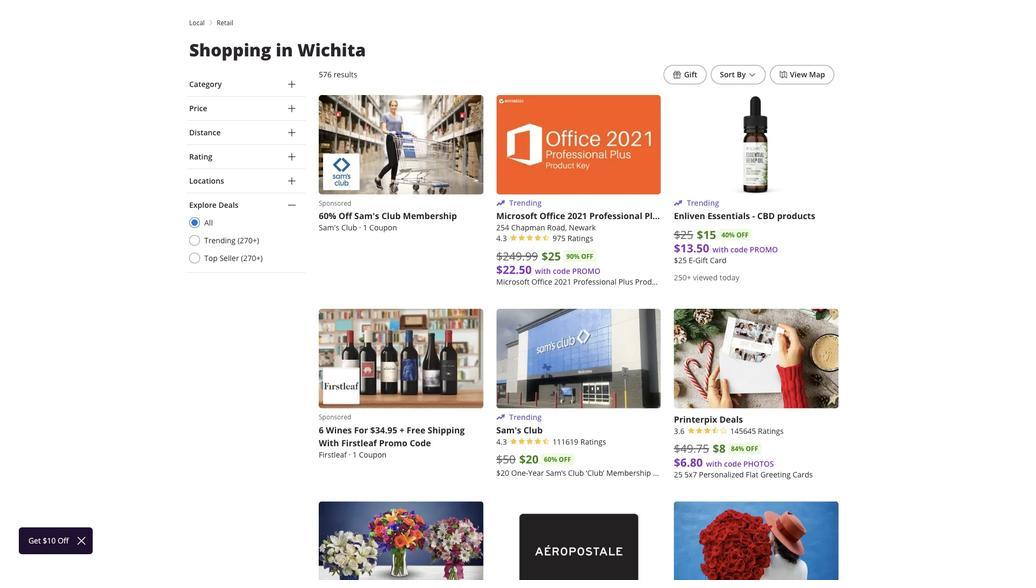 Task type: vqa. For each thing, say whether or not it's contained in the screenshot.
Coupon
yes



Task type: describe. For each thing, give the bounding box(es) containing it.
products
[[777, 210, 816, 222]]

explore deals
[[189, 200, 239, 210]]

sort
[[720, 70, 735, 80]]

essentials
[[708, 210, 750, 222]]

1 horizontal spatial sam's
[[354, 210, 379, 222]]

viewed
[[693, 273, 718, 283]]

map
[[809, 70, 825, 80]]

250+
[[674, 273, 691, 283]]

$13.50
[[674, 241, 710, 256]]

microsoft office 2021 professional plus 254 chapman road, newark
[[496, 210, 663, 233]]

1 inside 'sponsored 60% off sam's club membership sam's club    ·    1 coupon'
[[363, 223, 367, 233]]

category
[[189, 79, 222, 89]]

$22.50
[[496, 262, 532, 278]]

code
[[410, 437, 431, 449]]

personalized
[[699, 470, 744, 480]]

$50
[[496, 452, 516, 467]]

coupon inside sponsored 6 wines for $34.95 + free shipping with firstleaf promo code firstleaf    ·    1 coupon
[[359, 450, 387, 460]]

576
[[319, 70, 332, 80]]

cards
[[793, 470, 813, 480]]

off for $15
[[737, 231, 749, 240]]

ratings for 975 ratings
[[568, 234, 593, 244]]

250+ viewed today
[[674, 273, 740, 283]]

1 vertical spatial (270+)
[[241, 253, 263, 263]]

- inside $249.99 $25 90% off $22.50 with code promo microsoft office 2021 professional plus product key - lifetime for windows 1pc
[[679, 277, 682, 287]]

cbd
[[757, 210, 775, 222]]

shopping
[[189, 38, 271, 62]]

trending (270+)
[[204, 236, 259, 245]]

photos
[[744, 459, 774, 469]]

plus inside $249.99 $25 90% off $22.50 with code promo microsoft office 2021 professional plus product key - lifetime for windows 1pc
[[619, 277, 633, 287]]

club down off at the top
[[341, 223, 357, 233]]

25
[[674, 470, 683, 480]]

for
[[354, 424, 368, 436]]

with
[[319, 437, 339, 449]]

145645
[[730, 426, 756, 436]]

40%
[[722, 231, 735, 240]]

coupon inside 'sponsored 60% off sam's club membership sam's club    ·    1 coupon'
[[369, 223, 397, 233]]

$34.95
[[370, 424, 397, 436]]

office inside microsoft office 2021 professional plus 254 chapman road, newark
[[540, 210, 565, 222]]

1 vertical spatial $20
[[496, 468, 509, 478]]

local
[[189, 18, 205, 27]]

$249.99
[[496, 249, 538, 264]]

trending for microsoft office 2021 professional plus
[[509, 198, 542, 208]]

5x7
[[685, 470, 697, 480]]

sam's club
[[496, 424, 543, 436]]

off
[[339, 210, 352, 222]]

locations button
[[187, 169, 306, 193]]

for
[[714, 277, 724, 287]]

club right off at the top
[[382, 210, 401, 222]]

sort by button
[[711, 65, 766, 84]]

90%
[[566, 252, 580, 261]]

shopping in wichita
[[189, 38, 366, 62]]

84%
[[731, 445, 744, 454]]

price
[[189, 104, 207, 113]]

code for $25
[[553, 267, 570, 276]]

(new
[[715, 468, 733, 478]]

price button
[[187, 97, 306, 120]]

+
[[400, 424, 405, 436]]

254
[[496, 223, 509, 233]]

professional inside microsoft office 2021 professional plus 254 chapman road, newark
[[590, 210, 643, 222]]

wines
[[326, 424, 352, 436]]

2 vertical spatial sam's
[[496, 424, 521, 436]]

seller
[[220, 253, 239, 263]]

results
[[334, 70, 357, 80]]

membership inside 'sponsored 60% off sam's club membership sam's club    ·    1 coupon'
[[403, 210, 457, 222]]

4.3 for 975 ratings
[[496, 234, 507, 244]]

view map
[[790, 70, 825, 80]]

membership inside $50 $20 60% off $20 one-year sam's club 'club' membership with auto-renew (new members only)
[[606, 468, 651, 478]]

auto-
[[670, 468, 689, 478]]

sponsored for off
[[319, 199, 351, 208]]

$25 inside $249.99 $25 90% off $22.50 with code promo microsoft office 2021 professional plus product key - lifetime for windows 1pc
[[542, 249, 561, 264]]

$8
[[713, 441, 726, 457]]

$49.75 $8 84% off $6.80 with code photos 25 5x7 personalized flat greeting cards
[[674, 441, 813, 480]]

lifetime
[[684, 277, 712, 287]]

breadcrumbs element
[[187, 18, 845, 27]]

deals for printerpix deals
[[720, 414, 743, 426]]

promo for $15
[[750, 245, 778, 255]]

0 vertical spatial firstleaf
[[341, 437, 377, 449]]

0 vertical spatial $20
[[519, 452, 539, 467]]

$15
[[697, 227, 716, 243]]

$25 left e-
[[674, 256, 687, 266]]

gift button
[[664, 65, 707, 84]]

promo
[[379, 437, 408, 449]]

$49.75
[[674, 441, 709, 456]]

renew
[[689, 468, 713, 478]]

explore
[[189, 200, 217, 210]]

locations
[[189, 176, 224, 186]]

explore deals button
[[187, 194, 306, 217]]



Task type: locate. For each thing, give the bounding box(es) containing it.
0 vertical spatial coupon
[[369, 223, 397, 233]]

category button
[[187, 73, 306, 96]]

sponsored inside 'sponsored 60% off sam's club membership sam's club    ·    1 coupon'
[[319, 199, 351, 208]]

1 vertical spatial 1
[[353, 450, 357, 460]]

off inside $25 $15 40% off $13.50 with code promo $25 e-gift card
[[737, 231, 749, 240]]

0 vertical spatial gift
[[684, 70, 698, 80]]

deals for explore deals
[[219, 200, 239, 210]]

printerpix
[[674, 414, 717, 426]]

(270+) right seller
[[241, 253, 263, 263]]

1 vertical spatial sponsored
[[319, 413, 351, 422]]

with right $22.50 in the top of the page
[[535, 267, 551, 276]]

0 vertical spatial promo
[[750, 245, 778, 255]]

0 vertical spatial membership
[[403, 210, 457, 222]]

1 vertical spatial 4.3
[[496, 437, 507, 447]]

office down $249.99
[[532, 277, 552, 287]]

$20 up year
[[519, 452, 539, 467]]

2021 inside microsoft office 2021 professional plus 254 chapman road, newark
[[568, 210, 587, 222]]

trending for sam's club
[[509, 412, 542, 422]]

· inside sponsored 6 wines for $34.95 + free shipping with firstleaf promo code firstleaf    ·    1 coupon
[[349, 450, 351, 460]]

$25 down 'enliven'
[[674, 227, 693, 242]]

sort by
[[720, 70, 746, 80]]

wichita
[[297, 38, 366, 62]]

sponsored inside sponsored 6 wines for $34.95 + free shipping with firstleaf promo code firstleaf    ·    1 coupon
[[319, 413, 351, 422]]

promo up the 1pc
[[750, 245, 778, 255]]

1 horizontal spatial plus
[[645, 210, 663, 222]]

1 vertical spatial code
[[553, 267, 570, 276]]

sam's right off at the top
[[354, 210, 379, 222]]

ratings
[[568, 234, 593, 244], [758, 426, 784, 436], [581, 437, 606, 447]]

1 vertical spatial plus
[[619, 277, 633, 287]]

6
[[319, 424, 324, 436]]

2 4.3 from the top
[[496, 437, 507, 447]]

1 horizontal spatial 1
[[363, 223, 367, 233]]

2 microsoft from the top
[[496, 277, 530, 287]]

off right 90%
[[581, 252, 594, 261]]

1pc
[[760, 277, 774, 287]]

0 horizontal spatial 60%
[[319, 210, 336, 222]]

145645 ratings
[[730, 426, 784, 436]]

one-
[[511, 468, 528, 478]]

with inside $50 $20 60% off $20 one-year sam's club 'club' membership with auto-renew (new members only)
[[653, 468, 668, 478]]

1 vertical spatial 60%
[[544, 455, 557, 465]]

sam's
[[546, 468, 566, 478]]

trending up sam's club
[[509, 412, 542, 422]]

trending inside explore deals list
[[204, 236, 236, 245]]

1 vertical spatial promo
[[572, 267, 601, 276]]

gift
[[684, 70, 698, 80], [696, 256, 708, 266]]

0 vertical spatial 4.3
[[496, 234, 507, 244]]

sponsored 60% off sam's club membership sam's club    ·    1 coupon
[[319, 199, 457, 233]]

0 horizontal spatial sam's
[[319, 223, 339, 233]]

1
[[363, 223, 367, 233], [353, 450, 357, 460]]

$6.80
[[674, 455, 703, 470]]

promo down 90%
[[572, 267, 601, 276]]

ratings for 111619 ratings
[[581, 437, 606, 447]]

with for $25
[[535, 267, 551, 276]]

deals up 145645 at the right
[[720, 414, 743, 426]]

professional down 90%
[[573, 277, 617, 287]]

1 vertical spatial microsoft
[[496, 277, 530, 287]]

club inside $50 $20 60% off $20 one-year sam's club 'club' membership with auto-renew (new members only)
[[568, 468, 584, 478]]

with left 25
[[653, 468, 668, 478]]

0 horizontal spatial ·
[[349, 450, 351, 460]]

view map button
[[770, 65, 834, 84]]

0 horizontal spatial membership
[[403, 210, 457, 222]]

$20 down "$50"
[[496, 468, 509, 478]]

gift left sort
[[684, 70, 698, 80]]

professional up "newark"
[[590, 210, 643, 222]]

promo inside $249.99 $25 90% off $22.50 with code promo microsoft office 2021 professional plus product key - lifetime for windows 1pc
[[572, 267, 601, 276]]

microsoft
[[496, 210, 538, 222], [496, 277, 530, 287]]

0 vertical spatial ratings
[[568, 234, 593, 244]]

1 vertical spatial membership
[[606, 468, 651, 478]]

2021
[[568, 210, 587, 222], [554, 277, 572, 287]]

1 vertical spatial ·
[[349, 450, 351, 460]]

2021 inside $249.99 $25 90% off $22.50 with code promo microsoft office 2021 professional plus product key - lifetime for windows 1pc
[[554, 277, 572, 287]]

975 ratings
[[553, 234, 593, 244]]

trending up 'enliven'
[[687, 198, 719, 208]]

1 vertical spatial firstleaf
[[319, 450, 347, 460]]

off for $25
[[581, 252, 594, 261]]

1 horizontal spatial promo
[[750, 245, 778, 255]]

explore deals list
[[189, 217, 306, 264]]

0 vertical spatial code
[[731, 245, 748, 255]]

with inside $249.99 $25 90% off $22.50 with code promo microsoft office 2021 professional plus product key - lifetime for windows 1pc
[[535, 267, 551, 276]]

with for $15
[[713, 245, 729, 255]]

with for $8
[[706, 459, 722, 469]]

professional inside $249.99 $25 90% off $22.50 with code promo microsoft office 2021 professional plus product key - lifetime for windows 1pc
[[573, 277, 617, 287]]

firstleaf down with
[[319, 450, 347, 460]]

gift left the card
[[696, 256, 708, 266]]

ratings right 145645 at the right
[[758, 426, 784, 436]]

flat
[[746, 470, 759, 480]]

1 vertical spatial ratings
[[758, 426, 784, 436]]

promo for $25
[[572, 267, 601, 276]]

1 vertical spatial sam's
[[319, 223, 339, 233]]

3.6
[[674, 426, 685, 436]]

2 vertical spatial code
[[724, 459, 742, 469]]

sponsored
[[319, 199, 351, 208], [319, 413, 351, 422]]

1 horizontal spatial ·
[[359, 223, 361, 233]]

plus left 'enliven'
[[645, 210, 663, 222]]

0 vertical spatial professional
[[590, 210, 643, 222]]

1 horizontal spatial 60%
[[544, 455, 557, 465]]

60% left off at the top
[[319, 210, 336, 222]]

0 horizontal spatial 1
[[353, 450, 357, 460]]

1 sponsored from the top
[[319, 199, 351, 208]]

off inside $49.75 $8 84% off $6.80 with code photos 25 5x7 personalized flat greeting cards
[[746, 445, 758, 454]]

key
[[665, 277, 678, 287]]

0 vertical spatial office
[[540, 210, 565, 222]]

chapman
[[511, 223, 545, 233]]

1 vertical spatial 2021
[[554, 277, 572, 287]]

111619 ratings
[[553, 437, 606, 447]]

0 vertical spatial sam's
[[354, 210, 379, 222]]

$25
[[674, 227, 693, 242], [542, 249, 561, 264], [674, 256, 687, 266]]

by
[[737, 70, 746, 80]]

microsoft up "chapman" at the top of the page
[[496, 210, 538, 222]]

trending up "chapman" at the top of the page
[[509, 198, 542, 208]]

0 vertical spatial 60%
[[319, 210, 336, 222]]

plus inside microsoft office 2021 professional plus 254 chapman road, newark
[[645, 210, 663, 222]]

distance button
[[187, 121, 306, 145]]

deals inside explore deals 'dropdown button'
[[219, 200, 239, 210]]

975
[[553, 234, 566, 244]]

rating button
[[187, 145, 306, 169]]

members
[[735, 468, 768, 478]]

distance
[[189, 128, 221, 138]]

sam's up "$50"
[[496, 424, 521, 436]]

today
[[720, 273, 740, 283]]

code inside $25 $15 40% off $13.50 with code promo $25 e-gift card
[[731, 245, 748, 255]]

code for $15
[[731, 245, 748, 255]]

(270+) up top seller (270+)
[[238, 236, 259, 245]]

club up year
[[524, 424, 543, 436]]

0 vertical spatial sponsored
[[319, 199, 351, 208]]

2 vertical spatial ratings
[[581, 437, 606, 447]]

0 horizontal spatial deals
[[219, 200, 239, 210]]

0 vertical spatial 2021
[[568, 210, 587, 222]]

promo inside $25 $15 40% off $13.50 with code promo $25 e-gift card
[[750, 245, 778, 255]]

free
[[407, 424, 426, 436]]

off right 84%
[[746, 445, 758, 454]]

top
[[204, 253, 218, 263]]

code inside $49.75 $8 84% off $6.80 with code photos 25 5x7 personalized flat greeting cards
[[724, 459, 742, 469]]

top seller (270+)
[[204, 253, 263, 263]]

off up "sam's"
[[559, 455, 571, 465]]

deals right explore
[[219, 200, 239, 210]]

60%
[[319, 210, 336, 222], [544, 455, 557, 465]]

trending up top
[[204, 236, 236, 245]]

microsoft inside $249.99 $25 90% off $22.50 with code promo microsoft office 2021 professional plus product key - lifetime for windows 1pc
[[496, 277, 530, 287]]

60% up "sam's"
[[544, 455, 557, 465]]

$50 $20 60% off $20 one-year sam's club 'club' membership with auto-renew (new members only)
[[496, 452, 788, 478]]

code inside $249.99 $25 90% off $22.50 with code promo microsoft office 2021 professional plus product key - lifetime for windows 1pc
[[553, 267, 570, 276]]

2021 up "newark"
[[568, 210, 587, 222]]

firstleaf
[[341, 437, 377, 449], [319, 450, 347, 460]]

1 4.3 from the top
[[496, 234, 507, 244]]

·
[[359, 223, 361, 233], [349, 450, 351, 460]]

60% inside $50 $20 60% off $20 one-year sam's club 'club' membership with auto-renew (new members only)
[[544, 455, 557, 465]]

'club'
[[586, 468, 605, 478]]

$25 down 975
[[542, 249, 561, 264]]

office inside $249.99 $25 90% off $22.50 with code promo microsoft office 2021 professional plus product key - lifetime for windows 1pc
[[532, 277, 552, 287]]

office up road, on the right top of the page
[[540, 210, 565, 222]]

4.3
[[496, 234, 507, 244], [496, 437, 507, 447]]

enliven
[[674, 210, 705, 222]]

1 horizontal spatial membership
[[606, 468, 651, 478]]

0 horizontal spatial -
[[679, 277, 682, 287]]

off for $8
[[746, 445, 758, 454]]

1 vertical spatial gift
[[696, 256, 708, 266]]

with up personalized
[[706, 459, 722, 469]]

road,
[[547, 223, 567, 233]]

off inside $50 $20 60% off $20 one-year sam's club 'club' membership with auto-renew (new members only)
[[559, 455, 571, 465]]

firstleaf down for
[[341, 437, 377, 449]]

greeting
[[761, 470, 791, 480]]

all
[[204, 218, 213, 228]]

shipping
[[428, 424, 465, 436]]

2 horizontal spatial sam's
[[496, 424, 521, 436]]

0 vertical spatial 1
[[363, 223, 367, 233]]

$25 $15 40% off $13.50 with code promo $25 e-gift card
[[674, 227, 778, 266]]

-
[[752, 210, 755, 222], [679, 277, 682, 287]]

in
[[276, 38, 293, 62]]

1 vertical spatial deals
[[720, 414, 743, 426]]

card
[[710, 256, 727, 266]]

code for $8
[[724, 459, 742, 469]]

0 horizontal spatial $20
[[496, 468, 509, 478]]

with inside $25 $15 40% off $13.50 with code promo $25 e-gift card
[[713, 245, 729, 255]]

sam's
[[354, 210, 379, 222], [319, 223, 339, 233], [496, 424, 521, 436]]

1 vertical spatial -
[[679, 277, 682, 287]]

off right 40%
[[737, 231, 749, 240]]

enliven essentials - cbd products
[[674, 210, 816, 222]]

code down 40%
[[731, 245, 748, 255]]

sponsored up wines at the left
[[319, 413, 351, 422]]

0 vertical spatial plus
[[645, 210, 663, 222]]

rating
[[189, 152, 212, 162]]

2 sponsored from the top
[[319, 413, 351, 422]]

0 vertical spatial deals
[[219, 200, 239, 210]]

sponsored for wines
[[319, 413, 351, 422]]

2021 down 90%
[[554, 277, 572, 287]]

0 vertical spatial microsoft
[[496, 210, 538, 222]]

0 horizontal spatial plus
[[619, 277, 633, 287]]

microsoft inside microsoft office 2021 professional plus 254 chapman road, newark
[[496, 210, 538, 222]]

plus
[[645, 210, 663, 222], [619, 277, 633, 287]]

0 vertical spatial -
[[752, 210, 755, 222]]

576 results
[[319, 70, 357, 80]]

product
[[635, 277, 663, 287]]

- right the key
[[679, 277, 682, 287]]

0 vertical spatial (270+)
[[238, 236, 259, 245]]

1 microsoft from the top
[[496, 210, 538, 222]]

e-
[[689, 256, 696, 266]]

sponsored up off at the top
[[319, 199, 351, 208]]

1 vertical spatial office
[[532, 277, 552, 287]]

sam's down off at the top
[[319, 223, 339, 233]]

view
[[790, 70, 807, 80]]

1 horizontal spatial -
[[752, 210, 755, 222]]

111619
[[553, 437, 579, 447]]

club
[[382, 210, 401, 222], [341, 223, 357, 233], [524, 424, 543, 436], [568, 468, 584, 478]]

4.3 up "$50"
[[496, 437, 507, 447]]

ratings for 145645 ratings
[[758, 426, 784, 436]]

code up personalized
[[724, 459, 742, 469]]

trending for enliven essentials - cbd products
[[687, 198, 719, 208]]

1 horizontal spatial $20
[[519, 452, 539, 467]]

1 inside sponsored 6 wines for $34.95 + free shipping with firstleaf promo code firstleaf    ·    1 coupon
[[353, 450, 357, 460]]

0 vertical spatial ·
[[359, 223, 361, 233]]

- left cbd
[[752, 210, 755, 222]]

windows
[[726, 277, 758, 287]]

code down 90%
[[553, 267, 570, 276]]

year
[[528, 468, 544, 478]]

printerpix deals
[[674, 414, 743, 426]]

60% inside 'sponsored 60% off sam's club membership sam's club    ·    1 coupon'
[[319, 210, 336, 222]]

with inside $49.75 $8 84% off $6.80 with code photos 25 5x7 personalized flat greeting cards
[[706, 459, 722, 469]]

with up the card
[[713, 245, 729, 255]]

off
[[737, 231, 749, 240], [581, 252, 594, 261], [746, 445, 758, 454], [559, 455, 571, 465]]

off inside $249.99 $25 90% off $22.50 with code promo microsoft office 2021 professional plus product key - lifetime for windows 1pc
[[581, 252, 594, 261]]

1 vertical spatial coupon
[[359, 450, 387, 460]]

off for $20
[[559, 455, 571, 465]]

retail
[[217, 18, 233, 27]]

ratings right the 111619
[[581, 437, 606, 447]]

local link
[[189, 18, 205, 27]]

1 horizontal spatial deals
[[720, 414, 743, 426]]

gift inside button
[[684, 70, 698, 80]]

microsoft down $249.99
[[496, 277, 530, 287]]

0 horizontal spatial promo
[[572, 267, 601, 276]]

deals
[[219, 200, 239, 210], [720, 414, 743, 426]]

1 vertical spatial professional
[[573, 277, 617, 287]]

club left 'club'
[[568, 468, 584, 478]]

ratings down "newark"
[[568, 234, 593, 244]]

4.3 for 111619 ratings
[[496, 437, 507, 447]]

· inside 'sponsored 60% off sam's club membership sam's club    ·    1 coupon'
[[359, 223, 361, 233]]

4.3 down 254
[[496, 234, 507, 244]]

office
[[540, 210, 565, 222], [532, 277, 552, 287]]

plus left product
[[619, 277, 633, 287]]

sponsored 6 wines for $34.95 + free shipping with firstleaf promo code firstleaf    ·    1 coupon
[[319, 413, 465, 460]]

newark
[[569, 223, 596, 233]]

gift inside $25 $15 40% off $13.50 with code promo $25 e-gift card
[[696, 256, 708, 266]]



